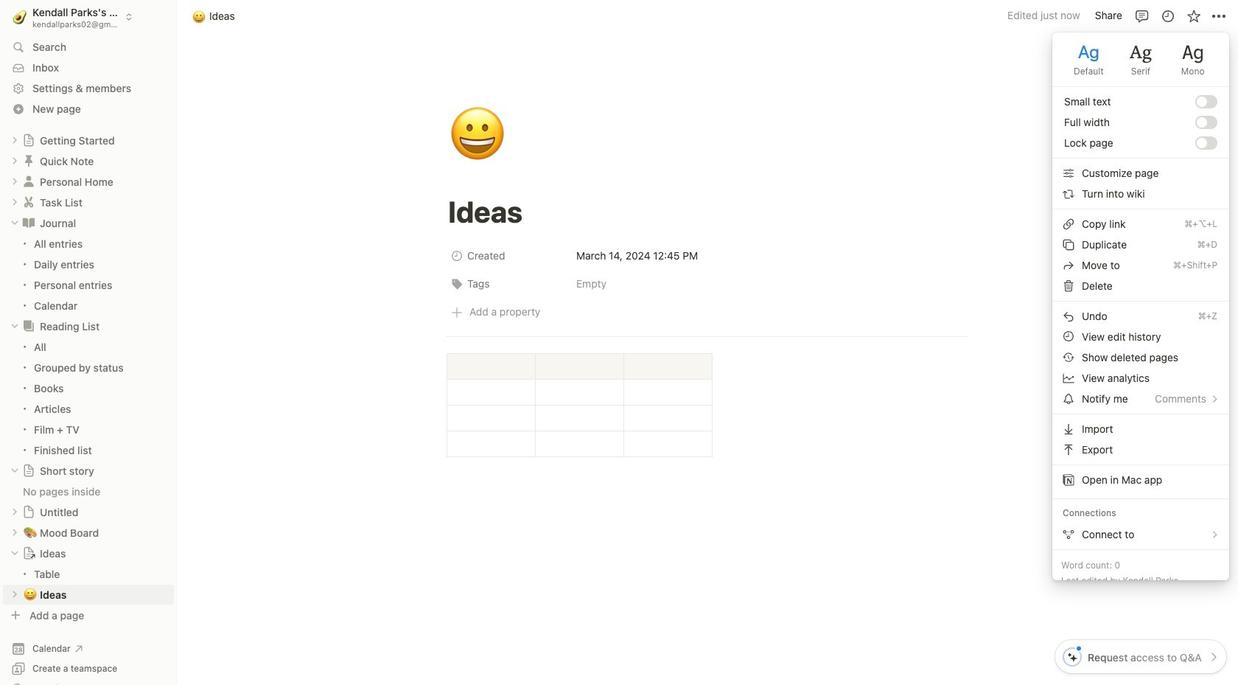Task type: vqa. For each thing, say whether or not it's contained in the screenshot.
bottommost group
yes



Task type: describe. For each thing, give the bounding box(es) containing it.
favorite image
[[1187, 8, 1202, 23]]

1 group from the top
[[0, 234, 177, 315]]

0 horizontal spatial 😀 image
[[192, 8, 206, 25]]

updates image
[[1161, 8, 1176, 23]]



Task type: locate. For each thing, give the bounding box(es) containing it.
1 row from the top
[[447, 243, 969, 271]]

change page icon image
[[21, 216, 36, 230], [21, 319, 36, 334], [22, 464, 35, 477], [22, 547, 35, 560]]

menu
[[1053, 32, 1230, 549]]

0 vertical spatial group
[[0, 234, 177, 315]]

😀 image
[[192, 8, 206, 25], [449, 97, 507, 173]]

comments image
[[1135, 8, 1150, 23]]

1 vertical spatial 😀 image
[[449, 97, 507, 173]]

0 vertical spatial 😀 image
[[192, 8, 206, 25]]

row
[[447, 243, 969, 271], [447, 271, 969, 299]]

group
[[0, 234, 177, 315], [0, 337, 177, 460]]

page properties table
[[447, 243, 969, 299]]

2 row from the top
[[447, 271, 969, 299]]

1 vertical spatial group
[[0, 337, 177, 460]]

1 horizontal spatial 😀 image
[[449, 97, 507, 173]]

2 group from the top
[[0, 337, 177, 460]]

🥑 image
[[13, 8, 27, 26]]



